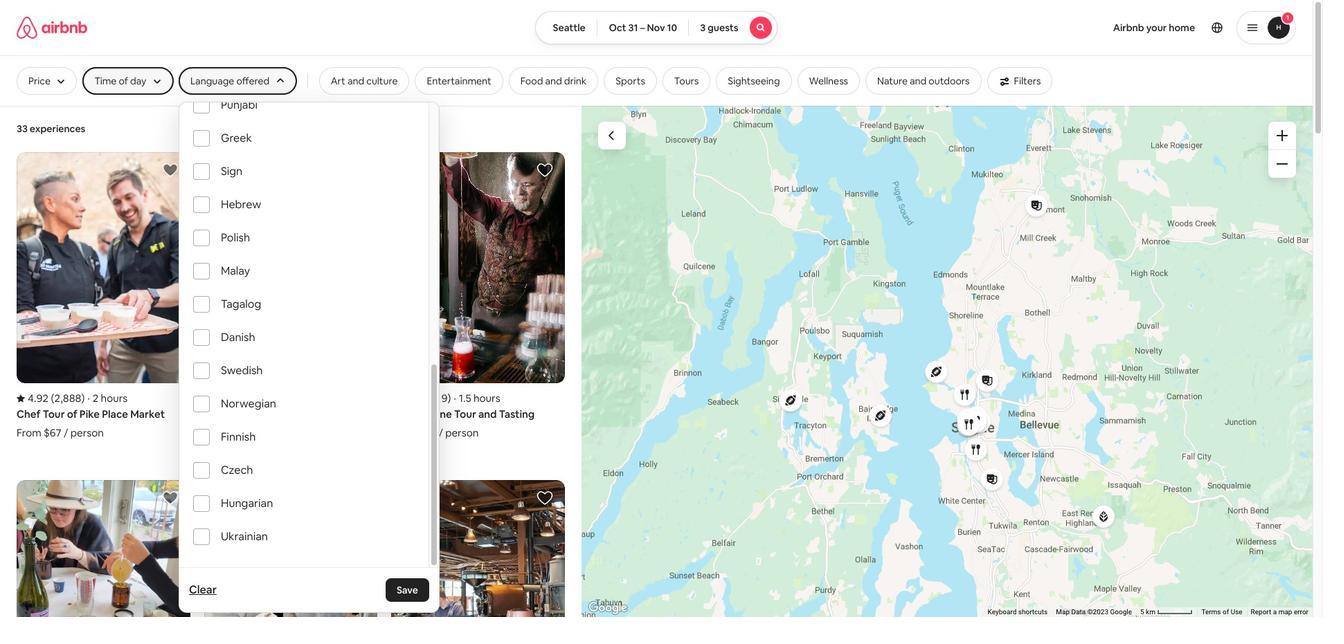 Task type: vqa. For each thing, say whether or not it's contained in the screenshot.
Any Button
no



Task type: locate. For each thing, give the bounding box(es) containing it.
· inside chef tour of pike place market 'group'
[[88, 392, 90, 405]]

5
[[1141, 609, 1145, 617]]

person right $87
[[258, 440, 291, 453]]

3
[[700, 21, 706, 34]]

of inside chef tour of pike place market from $67 / person
[[67, 408, 77, 421]]

norwegian
[[221, 397, 276, 411]]

person inside chef tour of pike place market from $67 / person
[[70, 427, 104, 440]]

hebrew
[[221, 197, 261, 212]]

tour down 1.5
[[454, 408, 476, 421]]

experiences
[[30, 123, 85, 135]]

google
[[1111, 609, 1133, 617]]

market
[[130, 408, 165, 421]]

2 horizontal spatial ·
[[454, 392, 456, 405]]

person down pike
[[70, 427, 104, 440]]

clear
[[189, 583, 217, 598]]

1 horizontal spatial hours
[[280, 392, 306, 405]]

1 horizontal spatial tour
[[454, 408, 476, 421]]

wellness
[[809, 75, 849, 87]]

2 2 from the left
[[272, 392, 277, 405]]

drink
[[564, 75, 587, 87]]

a
[[1274, 609, 1277, 617]]

person for place
[[70, 427, 104, 440]]

0 horizontal spatial 2
[[93, 392, 99, 405]]

from for mad scientist cocktail and mocktail lab
[[204, 440, 229, 453]]

from inside mad scientist cocktail and mocktail lab from $87 / person
[[204, 440, 229, 453]]

2 · from the left
[[266, 392, 269, 405]]

/ inside mad scientist cocktail and mocktail lab from $87 / person
[[251, 440, 256, 453]]

2
[[93, 392, 99, 405], [272, 392, 277, 405]]

person down tisane
[[445, 427, 479, 440]]

4.98
[[403, 392, 424, 405]]

from down tea
[[392, 427, 416, 440]]

art and culture
[[331, 75, 398, 87]]

tea & tisane tour and tasting group
[[392, 152, 565, 440]]

2 · 2 hours from the left
[[266, 392, 306, 405]]

0 horizontal spatial of
[[67, 408, 77, 421]]

1 · from the left
[[88, 392, 90, 405]]

and inside 'button'
[[545, 75, 562, 87]]

0 horizontal spatial person
[[70, 427, 104, 440]]

1 horizontal spatial ·
[[266, 392, 269, 405]]

0 horizontal spatial from
[[17, 427, 41, 440]]

· left 1.5
[[454, 392, 456, 405]]

4.88 out of 5 average rating,  263 reviews image
[[204, 392, 264, 405]]

from down lab
[[204, 440, 229, 453]]

person
[[70, 427, 104, 440], [445, 427, 479, 440], [258, 440, 291, 453]]

0 horizontal spatial · 2 hours
[[88, 392, 128, 405]]

and
[[348, 75, 364, 87], [545, 75, 562, 87], [910, 75, 927, 87], [315, 408, 334, 421], [479, 408, 497, 421]]

Sightseeing button
[[716, 67, 792, 95]]

$67
[[44, 427, 61, 440]]

(263)
[[238, 392, 264, 405]]

2 horizontal spatial /
[[439, 427, 443, 440]]

1 horizontal spatial 2
[[272, 392, 277, 405]]

1 hours from the left
[[101, 392, 128, 405]]

4.98 (319) · 1.5 hours tea & tisane tour and tasting from $45 / person
[[392, 392, 535, 440]]

tasting
[[499, 408, 535, 421]]

2 horizontal spatial from
[[392, 427, 416, 440]]

hours for and
[[280, 392, 306, 405]]

4.92
[[28, 392, 49, 405]]

0 vertical spatial of
[[67, 408, 77, 421]]

from
[[17, 427, 41, 440], [392, 427, 416, 440], [204, 440, 229, 453]]

0 horizontal spatial ·
[[88, 392, 90, 405]]

1 horizontal spatial from
[[204, 440, 229, 453]]

and right the cocktail
[[315, 408, 334, 421]]

1 horizontal spatial /
[[251, 440, 256, 453]]

Art and culture button
[[319, 67, 410, 95]]

and inside mad scientist cocktail and mocktail lab from $87 / person
[[315, 408, 334, 421]]

Sports button
[[604, 67, 657, 95]]

food and drink
[[521, 75, 587, 87]]

31
[[629, 21, 638, 34]]

2 inside chef tour of pike place market 'group'
[[93, 392, 99, 405]]

10
[[667, 21, 678, 34]]

/ inside chef tour of pike place market from $67 / person
[[64, 427, 68, 440]]

of
[[67, 408, 77, 421], [1223, 609, 1230, 617]]

none search field containing seattle
[[536, 11, 778, 44]]

3 guests button
[[689, 11, 778, 44]]

tour down 4.92 (2,888)
[[43, 408, 65, 421]]

· inside mad scientist cocktail and mocktail lab group
[[266, 392, 269, 405]]

1 · 2 hours from the left
[[88, 392, 128, 405]]

from inside 4.98 (319) · 1.5 hours tea & tisane tour and tasting from $45 / person
[[392, 427, 416, 440]]

4.92 out of 5 average rating,  2,888 reviews image
[[17, 392, 85, 405]]

None search field
[[536, 11, 778, 44]]

and right art
[[348, 75, 364, 87]]

1 tour from the left
[[43, 408, 65, 421]]

km
[[1146, 609, 1156, 617]]

· 2 hours for pike
[[88, 392, 128, 405]]

3 hours from the left
[[474, 392, 501, 405]]

2 horizontal spatial hours
[[474, 392, 501, 405]]

0 horizontal spatial hours
[[101, 392, 128, 405]]

Food and drink button
[[509, 67, 599, 95]]

oct 31 – nov 10
[[609, 21, 678, 34]]

use
[[1231, 609, 1243, 617]]

and right nature
[[910, 75, 927, 87]]

data
[[1072, 609, 1086, 617]]

2 horizontal spatial person
[[445, 427, 479, 440]]

· 2 hours up the cocktail
[[266, 392, 306, 405]]

person inside mad scientist cocktail and mocktail lab from $87 / person
[[258, 440, 291, 453]]

finnish
[[221, 430, 256, 445]]

2 inside mad scientist cocktail and mocktail lab group
[[272, 392, 277, 405]]

/ inside 4.98 (319) · 1.5 hours tea & tisane tour and tasting from $45 / person
[[439, 427, 443, 440]]

add to wishlist image inside chef tour of pike place market 'group'
[[162, 162, 178, 179]]

hours up the cocktail
[[280, 392, 306, 405]]

terms
[[1202, 609, 1222, 617]]

$87
[[231, 440, 249, 453]]

2 up pike
[[93, 392, 99, 405]]

1 horizontal spatial · 2 hours
[[266, 392, 306, 405]]

2 hours from the left
[[280, 392, 306, 405]]

2 for 4.88 (263)
[[272, 392, 277, 405]]

· 2 hours inside chef tour of pike place market 'group'
[[88, 392, 128, 405]]

$45
[[419, 427, 436, 440]]

of down (2,888)
[[67, 408, 77, 421]]

3 guests
[[700, 21, 739, 34]]

hours inside mad scientist cocktail and mocktail lab group
[[280, 392, 306, 405]]

3 · from the left
[[454, 392, 456, 405]]

add to wishlist image
[[162, 162, 178, 179], [537, 162, 553, 179], [162, 491, 178, 507], [537, 491, 553, 507]]

tagalog
[[221, 297, 261, 312]]

/ right '$67'
[[64, 427, 68, 440]]

0 horizontal spatial /
[[64, 427, 68, 440]]

1 horizontal spatial of
[[1223, 609, 1230, 617]]

hours for pike
[[101, 392, 128, 405]]

· up pike
[[88, 392, 90, 405]]

swedish
[[221, 364, 263, 378]]

Entertainment button
[[415, 67, 503, 95]]

from inside chef tour of pike place market from $67 / person
[[17, 427, 41, 440]]

of left use
[[1223, 609, 1230, 617]]

save button
[[386, 579, 429, 603]]

/ for place
[[64, 427, 68, 440]]

1 2 from the left
[[93, 392, 99, 405]]

/
[[64, 427, 68, 440], [439, 427, 443, 440], [251, 440, 256, 453]]

place
[[102, 408, 128, 421]]

1 horizontal spatial person
[[258, 440, 291, 453]]

–
[[640, 21, 645, 34]]

map
[[1279, 609, 1293, 617]]

and left drink at left top
[[545, 75, 562, 87]]

tour inside 4.98 (319) · 1.5 hours tea & tisane tour and tasting from $45 / person
[[454, 408, 476, 421]]

· right (263)
[[266, 392, 269, 405]]

2 right (263)
[[272, 392, 277, 405]]

tour inside chef tour of pike place market from $67 / person
[[43, 408, 65, 421]]

5 km
[[1141, 609, 1158, 617]]

sightseeing
[[728, 75, 780, 87]]

4.88
[[215, 392, 236, 405]]

2 for 4.92 (2,888)
[[93, 392, 99, 405]]

/ right $87
[[251, 440, 256, 453]]

tour
[[43, 408, 65, 421], [454, 408, 476, 421]]

art
[[331, 75, 346, 87]]

/ right $45
[[439, 427, 443, 440]]

seattle
[[553, 21, 586, 34]]

and left tasting on the left bottom of the page
[[479, 408, 497, 421]]

keyboard
[[988, 609, 1017, 617]]

ukrainian
[[221, 530, 268, 544]]

©2023
[[1088, 609, 1109, 617]]

greek
[[221, 131, 252, 145]]

from down chef
[[17, 427, 41, 440]]

· 2 hours inside mad scientist cocktail and mocktail lab group
[[266, 392, 306, 405]]

2 tour from the left
[[454, 408, 476, 421]]

tisane
[[421, 408, 452, 421]]

· 2 hours
[[88, 392, 128, 405], [266, 392, 306, 405]]

4.98 out of 5 average rating,  319 reviews image
[[392, 392, 451, 405]]

· 2 hours up place
[[88, 392, 128, 405]]

hours up place
[[101, 392, 128, 405]]

hours inside chef tour of pike place market 'group'
[[101, 392, 128, 405]]

0 horizontal spatial tour
[[43, 408, 65, 421]]

hours right 1.5
[[474, 392, 501, 405]]

from for chef tour of pike place market
[[17, 427, 41, 440]]



Task type: describe. For each thing, give the bounding box(es) containing it.
person inside 4.98 (319) · 1.5 hours tea & tisane tour and tasting from $45 / person
[[445, 427, 479, 440]]

tours
[[675, 75, 699, 87]]

sports
[[616, 75, 645, 87]]

mad
[[204, 408, 225, 421]]

zoom in image
[[1277, 130, 1288, 141]]

czech
[[221, 463, 253, 478]]

scientist
[[227, 408, 270, 421]]

guests
[[708, 21, 739, 34]]

4.88 (263)
[[215, 392, 264, 405]]

language offered button
[[179, 67, 296, 95]]

map data ©2023 google
[[1056, 609, 1133, 617]]

· for (263)
[[266, 392, 269, 405]]

malay
[[221, 264, 250, 278]]

chef
[[17, 408, 41, 421]]

1 vertical spatial of
[[1223, 609, 1230, 617]]

and for nature
[[910, 75, 927, 87]]

report
[[1251, 609, 1272, 617]]

report a map error link
[[1251, 609, 1309, 617]]

error
[[1295, 609, 1309, 617]]

nature and outdoors
[[878, 75, 970, 87]]

offered
[[236, 75, 270, 87]]

chef tour of pike place market group
[[17, 152, 190, 440]]

· for (2,888)
[[88, 392, 90, 405]]

terms of use
[[1202, 609, 1243, 617]]

report a map error
[[1251, 609, 1309, 617]]

outdoors
[[929, 75, 970, 87]]

danish
[[221, 330, 255, 345]]

seattle button
[[536, 11, 598, 44]]

/ for mocktail
[[251, 440, 256, 453]]

4.92 (2,888)
[[28, 392, 85, 405]]

oct
[[609, 21, 627, 34]]

hungarian
[[221, 497, 273, 511]]

(2,888)
[[51, 392, 85, 405]]

Nature and outdoors button
[[866, 67, 982, 95]]

terms of use link
[[1202, 609, 1243, 617]]

sign
[[221, 164, 243, 179]]

Wellness button
[[798, 67, 860, 95]]

language offered
[[190, 75, 270, 87]]

punjabi
[[221, 98, 258, 112]]

1.5
[[459, 392, 472, 405]]

mad scientist cocktail and mocktail lab from $87 / person
[[204, 408, 378, 453]]

keyboard shortcuts button
[[988, 608, 1048, 618]]

google map
showing 20 experiences. region
[[582, 105, 1313, 618]]

&
[[411, 408, 418, 421]]

cocktail
[[272, 408, 313, 421]]

hours inside 4.98 (319) · 1.5 hours tea & tisane tour and tasting from $45 / person
[[474, 392, 501, 405]]

oct 31 – nov 10 button
[[597, 11, 689, 44]]

profile element
[[794, 0, 1297, 55]]

language
[[190, 75, 234, 87]]

save
[[397, 585, 418, 597]]

culture
[[367, 75, 398, 87]]

shortcuts
[[1019, 609, 1048, 617]]

and for food
[[545, 75, 562, 87]]

(319)
[[426, 392, 451, 405]]

33
[[17, 123, 28, 135]]

· inside 4.98 (319) · 1.5 hours tea & tisane tour and tasting from $45 / person
[[454, 392, 456, 405]]

5 km button
[[1137, 608, 1198, 618]]

entertainment
[[427, 75, 492, 87]]

tea
[[392, 408, 409, 421]]

person for mocktail
[[258, 440, 291, 453]]

and inside 4.98 (319) · 1.5 hours tea & tisane tour and tasting from $45 / person
[[479, 408, 497, 421]]

map
[[1056, 609, 1070, 617]]

mad scientist cocktail and mocktail lab group
[[204, 152, 378, 453]]

add to wishlist image inside tea & tisane tour and tasting group
[[537, 162, 553, 179]]

chef tour of pike place market from $67 / person
[[17, 408, 165, 440]]

food
[[521, 75, 543, 87]]

nov
[[647, 21, 665, 34]]

Tours button
[[663, 67, 711, 95]]

zoom out image
[[1277, 159, 1288, 170]]

keyboard shortcuts
[[988, 609, 1048, 617]]

mocktail
[[336, 408, 378, 421]]

· 2 hours for and
[[266, 392, 306, 405]]

lab
[[204, 421, 222, 434]]

google image
[[585, 600, 631, 618]]

33 experiences
[[17, 123, 85, 135]]

polish
[[221, 231, 250, 245]]

and for art
[[348, 75, 364, 87]]

pike
[[80, 408, 100, 421]]

nature
[[878, 75, 908, 87]]

clear button
[[182, 577, 224, 605]]



